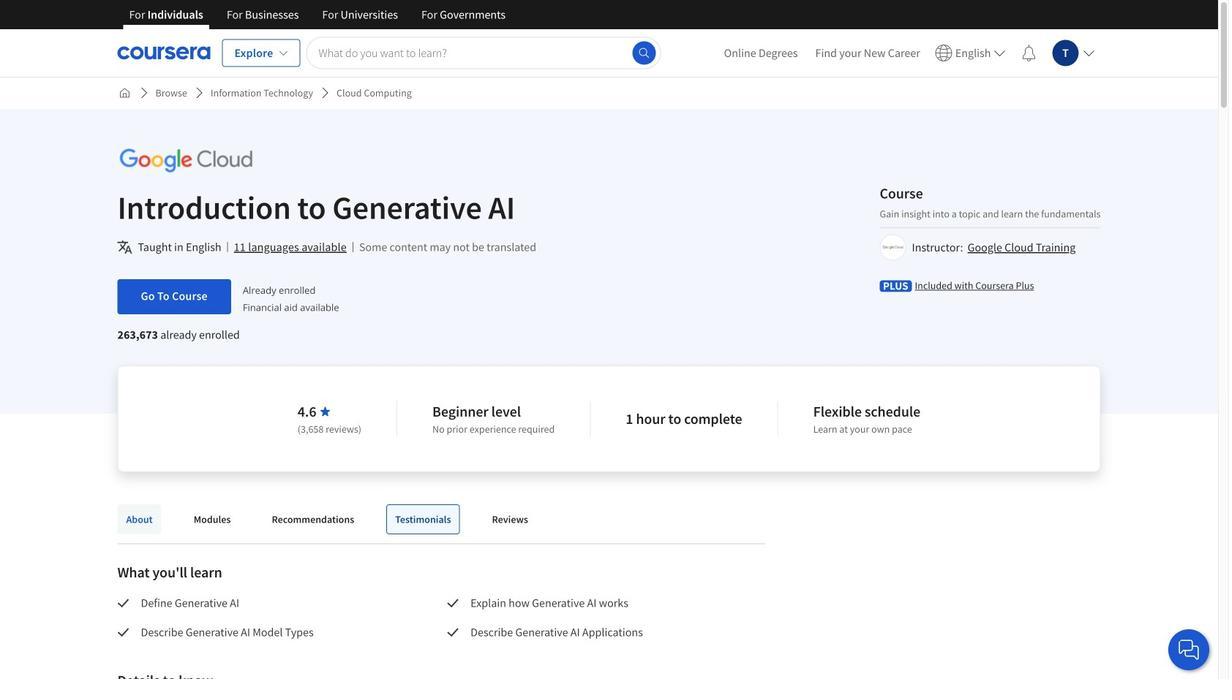 Task type: locate. For each thing, give the bounding box(es) containing it.
google cloud training image
[[882, 237, 904, 259]]

coursera image
[[117, 41, 210, 65]]

banner navigation
[[117, 0, 517, 40]]

None search field
[[306, 37, 661, 69]]



Task type: vqa. For each thing, say whether or not it's contained in the screenshot.
Application due December 1, 2023
no



Task type: describe. For each thing, give the bounding box(es) containing it.
google cloud image
[[117, 144, 255, 177]]

coursera plus image
[[880, 281, 912, 292]]

home image
[[119, 87, 131, 99]]

What do you want to learn? text field
[[306, 37, 661, 69]]



